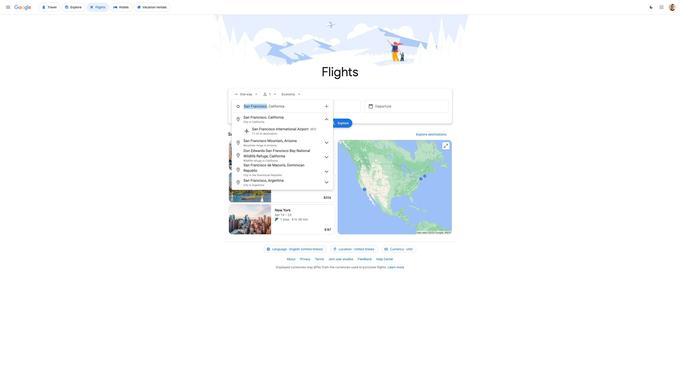 Task type: vqa. For each thing, say whether or not it's contained in the screenshot.
list box
yes



Task type: describe. For each thing, give the bounding box(es) containing it.
toggle nearby airports for san francisco, argentina image
[[324, 180, 329, 185]]

toggle nearby airports for don edwards san francisco bay national wildlife refuge, california image
[[324, 155, 329, 160]]

change appearance image
[[646, 2, 657, 13]]

frontier image
[[275, 154, 279, 157]]

don edwards san francisco bay national wildlife refuge, california option
[[232, 148, 333, 163]]

toggle nearby airports for san francisco mountain, arizona image
[[324, 140, 329, 146]]

san francisco de macorís, dominican republic option
[[232, 163, 333, 177]]

san francisco mountain, arizona option
[[232, 137, 333, 148]]

san francisco international airport (sfo) option
[[232, 125, 333, 137]]



Task type: locate. For each thing, give the bounding box(es) containing it.
san francisco, argentina option
[[232, 177, 333, 188]]

None field
[[232, 90, 260, 98], [280, 90, 303, 98], [232, 90, 260, 98], [280, 90, 303, 98]]

Where to?  text field
[[297, 100, 361, 113]]

frontier image
[[275, 218, 279, 221]]

206 US dollars text field
[[324, 196, 331, 200]]

Where else? text field
[[244, 101, 321, 112]]

suggested trips from san francisco region
[[228, 129, 452, 237]]

 image inside suggested trips from san francisco region
[[290, 217, 291, 222]]

list box inside enter your origin dialog
[[232, 113, 333, 190]]

Flight search field
[[225, 88, 456, 190]]

 image
[[290, 217, 291, 222]]

toggle nearby airports for san francisco, california image
[[324, 117, 329, 122]]

toggle nearby airports for san francisco de macorís, dominican republic image
[[324, 169, 329, 174]]

origin, select multiple airports image
[[324, 104, 329, 109]]

enter your origin dialog
[[232, 100, 333, 190]]

Departure text field
[[375, 100, 445, 113]]

list box
[[232, 113, 333, 190]]

187 US dollars text field
[[325, 228, 331, 232]]

san francisco, california option
[[232, 114, 333, 125]]

main menu image
[[5, 5, 11, 10]]



